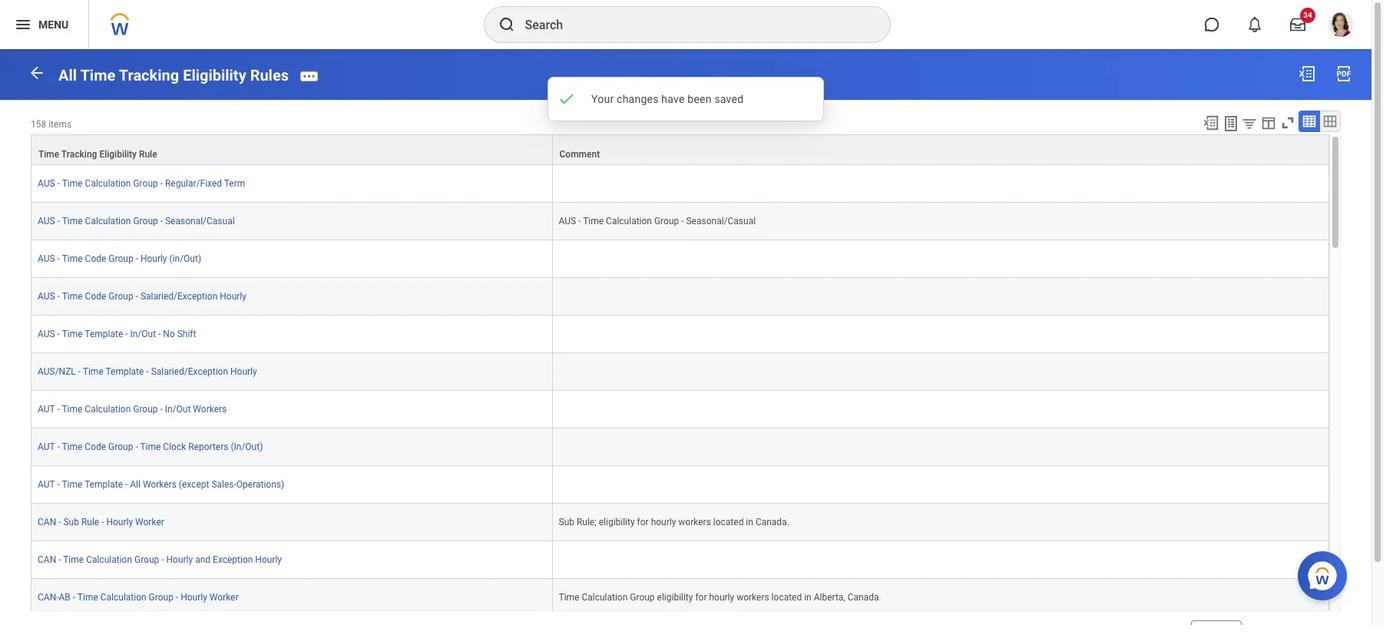 Task type: locate. For each thing, give the bounding box(es) containing it.
group
[[133, 178, 158, 189], [133, 216, 158, 226], [655, 216, 679, 226], [109, 253, 133, 264], [109, 291, 133, 302], [133, 404, 158, 415], [108, 442, 133, 452], [134, 555, 159, 565], [149, 592, 174, 603], [630, 592, 655, 603]]

row
[[31, 134, 1330, 165], [31, 203, 1330, 240], [31, 504, 1330, 541], [31, 579, 1330, 617]]

1 horizontal spatial canada.
[[848, 592, 882, 603]]

seasonal/casual down regular/fixed
[[165, 216, 235, 226]]

(in/out)
[[231, 442, 263, 452]]

your
[[592, 93, 614, 105]]

1 row from the top
[[31, 134, 1330, 165]]

aus - time code group - salaried/exception hourly row
[[31, 278, 1330, 316]]

-
[[57, 178, 60, 189], [160, 178, 163, 189], [57, 216, 60, 226], [160, 216, 163, 226], [579, 216, 581, 226], [682, 216, 684, 226], [57, 253, 60, 264], [136, 253, 138, 264], [57, 291, 60, 302], [136, 291, 138, 302], [57, 329, 60, 339], [125, 329, 128, 339], [158, 329, 161, 339], [78, 366, 81, 377], [146, 366, 149, 377], [57, 404, 60, 415], [160, 404, 163, 415], [57, 442, 60, 452], [136, 442, 138, 452], [57, 479, 60, 490], [125, 479, 128, 490], [59, 517, 61, 528], [102, 517, 104, 528], [59, 555, 61, 565], [162, 555, 164, 565], [73, 592, 75, 603], [176, 592, 178, 603]]

cell for no
[[553, 316, 1330, 353]]

all
[[58, 66, 77, 84], [130, 479, 141, 490]]

1 horizontal spatial for
[[696, 592, 707, 603]]

2 vertical spatial template
[[85, 479, 123, 490]]

group for aus - time code group - hourly (in/out) link
[[109, 253, 133, 264]]

1 vertical spatial code
[[85, 291, 106, 302]]

row down aut - time code group - time clock reporters (in/out) row
[[31, 504, 1330, 541]]

code down 'aus - time calculation group -  seasonal/casual' "link"
[[85, 253, 106, 264]]

template down the aus - time code group - salaried/exception hourly link
[[85, 329, 123, 339]]

1 vertical spatial in/out
[[165, 404, 191, 415]]

group for aut - time code group - time clock reporters (in/out) link
[[108, 442, 133, 452]]

seasonal/casual down aus - time calculation group -  regular/fixed term row
[[686, 216, 756, 226]]

9 cell from the top
[[553, 541, 1330, 579]]

1 horizontal spatial sub
[[559, 517, 575, 528]]

0 vertical spatial salaried/exception
[[141, 291, 218, 302]]

eligibility left rules
[[183, 66, 246, 84]]

aus - time calculation group -  seasonal/casual down the aus - time calculation group -  regular/fixed term "link"
[[38, 216, 235, 226]]

pagination element
[[1252, 611, 1341, 625]]

salaried/exception
[[141, 291, 218, 302], [151, 366, 228, 377]]

template inside row
[[85, 479, 123, 490]]

can for can - time calculation group - hourly and exception hourly
[[38, 555, 56, 565]]

notification dialog
[[548, 77, 824, 121]]

group down aus - time code group - hourly (in/out) link
[[109, 291, 133, 302]]

all time tracking eligibility rules link
[[58, 66, 289, 84]]

worker
[[135, 517, 164, 528], [210, 592, 239, 603]]

expand table image
[[1323, 113, 1338, 129]]

2 aut from the top
[[38, 442, 55, 452]]

8 cell from the top
[[553, 466, 1330, 504]]

group down aut - time calculation group - in/out workers
[[108, 442, 133, 452]]

0 vertical spatial in
[[746, 517, 754, 528]]

1 vertical spatial can
[[38, 555, 56, 565]]

can - time calculation group - hourly and exception hourly row
[[31, 541, 1330, 579]]

time tracking eligibility rule
[[38, 149, 157, 160]]

can inside row
[[38, 555, 56, 565]]

for down can - time calculation group - hourly and exception hourly row
[[696, 592, 707, 603]]

0 horizontal spatial tracking
[[61, 149, 97, 160]]

operations)
[[236, 479, 284, 490]]

hourly inside aus/nzl - time template - salaried/exception hourly 'row'
[[231, 366, 257, 377]]

group inside row
[[133, 404, 158, 415]]

1 vertical spatial hourly
[[709, 592, 735, 603]]

code inside aus - time code group - salaried/exception hourly row
[[85, 291, 106, 302]]

row up aus - time code group - salaried/exception hourly row
[[31, 203, 1330, 240]]

in/out inside row
[[165, 404, 191, 415]]

sub up 'ab'
[[63, 517, 79, 528]]

aus/nzl - time template - salaried/exception hourly row
[[31, 353, 1330, 391]]

6 cell from the top
[[553, 391, 1330, 429]]

rule
[[139, 149, 157, 160], [81, 517, 99, 528]]

0 horizontal spatial seasonal/casual
[[165, 216, 235, 226]]

calculation
[[85, 178, 131, 189], [85, 216, 131, 226], [606, 216, 652, 226], [85, 404, 131, 415], [86, 555, 132, 565], [100, 592, 146, 603], [582, 592, 628, 603]]

workers left (except
[[143, 479, 177, 490]]

1 aut from the top
[[38, 404, 55, 415]]

1 vertical spatial rule
[[81, 517, 99, 528]]

template inside row
[[85, 329, 123, 339]]

1 vertical spatial located
[[772, 592, 802, 603]]

workers down aut - time template - all workers (except sales-operations) row
[[679, 517, 711, 528]]

in
[[746, 517, 754, 528], [805, 592, 812, 603]]

row containing aus - time calculation group -  seasonal/casual
[[31, 203, 1330, 240]]

worker up "can - time calculation group - hourly and exception hourly" in the left bottom of the page
[[135, 517, 164, 528]]

time
[[80, 66, 115, 84], [38, 149, 59, 160], [62, 178, 83, 189], [62, 216, 83, 226], [583, 216, 604, 226], [62, 253, 83, 264], [62, 291, 83, 302], [62, 329, 83, 339], [83, 366, 104, 377], [62, 404, 83, 415], [62, 442, 83, 452], [140, 442, 161, 452], [62, 479, 83, 490], [63, 555, 84, 565], [77, 592, 98, 603], [559, 592, 580, 603]]

1 horizontal spatial workers
[[737, 592, 770, 603]]

code down aut - time calculation group - in/out workers
[[85, 442, 106, 452]]

0 horizontal spatial canada.
[[756, 517, 790, 528]]

0 horizontal spatial eligibility
[[99, 149, 137, 160]]

1 horizontal spatial rule
[[139, 149, 157, 160]]

group for can - time calculation group - hourly and exception hourly link
[[134, 555, 159, 565]]

0 vertical spatial can
[[38, 517, 56, 528]]

sales-
[[212, 479, 236, 490]]

aus - time code group - hourly (in/out)
[[38, 253, 201, 264]]

1 vertical spatial all
[[130, 479, 141, 490]]

1 vertical spatial workers
[[143, 479, 177, 490]]

row containing time tracking eligibility rule
[[31, 134, 1330, 165]]

0 horizontal spatial all
[[58, 66, 77, 84]]

time inside aus/nzl - time template - salaried/exception hourly 'row'
[[83, 366, 104, 377]]

salaried/exception down shift
[[151, 366, 228, 377]]

shift
[[177, 329, 196, 339]]

0 horizontal spatial sub
[[63, 517, 79, 528]]

code inside aus - time code group - hourly (in/out) row
[[85, 253, 106, 264]]

all down aut - time code group - time clock reporters (in/out) link
[[130, 479, 141, 490]]

reporters
[[188, 442, 229, 452]]

0 vertical spatial located
[[714, 517, 744, 528]]

0 horizontal spatial for
[[637, 517, 649, 528]]

4 cell from the top
[[553, 316, 1330, 353]]

export to excel image
[[1203, 114, 1220, 131]]

aus - time template - in/out - no shift
[[38, 329, 196, 339]]

code inside aut - time code group - time clock reporters (in/out) row
[[85, 442, 106, 452]]

0 horizontal spatial aus - time calculation group -  seasonal/casual
[[38, 216, 235, 226]]

cell for (except
[[553, 466, 1330, 504]]

can - sub rule - hourly worker
[[38, 517, 164, 528]]

rule for sub
[[81, 517, 99, 528]]

export to worksheets image
[[1222, 114, 1241, 133]]

2 row from the top
[[31, 203, 1330, 240]]

0 vertical spatial template
[[85, 329, 123, 339]]

hourly
[[651, 517, 676, 528], [709, 592, 735, 603]]

code up aus - time template - in/out - no shift
[[85, 291, 106, 302]]

2 aus - time calculation group -  seasonal/casual from the left
[[559, 216, 756, 226]]

group for the aus - time code group - salaried/exception hourly link
[[109, 291, 133, 302]]

eligibility
[[599, 517, 635, 528], [657, 592, 693, 603]]

hourly down aut - time template - all workers (except sales-operations) row
[[651, 517, 676, 528]]

can for can - sub rule - hourly worker
[[38, 517, 56, 528]]

time inside aus - time calculation group -  regular/fixed term row
[[62, 178, 83, 189]]

sub left rule;
[[559, 517, 575, 528]]

sub
[[63, 517, 79, 528], [559, 517, 575, 528]]

3 code from the top
[[85, 442, 106, 452]]

tracking inside popup button
[[61, 149, 97, 160]]

salaried/exception inside 'row'
[[151, 366, 228, 377]]

tracking
[[119, 66, 179, 84], [61, 149, 97, 160]]

cell for hourly
[[553, 278, 1330, 316]]

row down notification dialog
[[31, 134, 1330, 165]]

1 can from the top
[[38, 517, 56, 528]]

1 vertical spatial salaried/exception
[[151, 366, 228, 377]]

table image
[[1302, 113, 1318, 129]]

1 vertical spatial template
[[106, 366, 144, 377]]

aus/nzl
[[38, 366, 76, 377]]

group up can-ab - time calculation group - hourly worker link on the bottom of page
[[134, 555, 159, 565]]

0 vertical spatial worker
[[135, 517, 164, 528]]

can - time calculation group - hourly and exception hourly
[[38, 555, 282, 565]]

menu button
[[0, 0, 89, 49]]

1 vertical spatial aut
[[38, 442, 55, 452]]

eligibility
[[183, 66, 246, 84], [99, 149, 137, 160]]

for down aut - time template - all workers (except sales-operations) row
[[637, 517, 649, 528]]

aus - time code group - hourly (in/out) link
[[38, 253, 201, 264]]

1 horizontal spatial eligibility
[[657, 592, 693, 603]]

34 button
[[1282, 8, 1316, 41]]

2 vertical spatial aut
[[38, 479, 55, 490]]

2 vertical spatial code
[[85, 442, 106, 452]]

0 vertical spatial eligibility
[[183, 66, 246, 84]]

2 can from the top
[[38, 555, 56, 565]]

workers up reporters
[[193, 404, 227, 415]]

code for salaried/exception
[[85, 291, 106, 302]]

1 vertical spatial for
[[696, 592, 707, 603]]

workers
[[679, 517, 711, 528], [737, 592, 770, 603]]

0 vertical spatial eligibility
[[599, 517, 635, 528]]

export to excel image
[[1298, 65, 1317, 83]]

1 horizontal spatial seasonal/casual
[[686, 216, 756, 226]]

worker down exception
[[210, 592, 239, 603]]

2 code from the top
[[85, 291, 106, 302]]

group for the aus - time calculation group -  regular/fixed term "link"
[[133, 178, 158, 189]]

0 horizontal spatial eligibility
[[599, 517, 635, 528]]

0 vertical spatial for
[[637, 517, 649, 528]]

ab
[[59, 592, 71, 603]]

1 code from the top
[[85, 253, 106, 264]]

for
[[637, 517, 649, 528], [696, 592, 707, 603]]

1 vertical spatial worker
[[210, 592, 239, 603]]

0 vertical spatial code
[[85, 253, 106, 264]]

cell
[[553, 165, 1330, 203], [553, 240, 1330, 278], [553, 278, 1330, 316], [553, 316, 1330, 353], [553, 353, 1330, 391], [553, 391, 1330, 429], [553, 429, 1330, 466], [553, 466, 1330, 504], [553, 541, 1330, 579]]

1 horizontal spatial all
[[130, 479, 141, 490]]

1 sub from the left
[[63, 517, 79, 528]]

hourly inside aus - time code group - hourly (in/out) row
[[141, 253, 167, 264]]

aut - time template - all workers (except sales-operations) link
[[38, 479, 284, 490]]

eligibility down can - time calculation group - hourly and exception hourly row
[[657, 592, 693, 603]]

seasonal/casual
[[165, 216, 235, 226], [686, 216, 756, 226]]

no
[[163, 329, 175, 339]]

salaried/exception down (in/out)
[[141, 291, 218, 302]]

time inside aut - time template - all workers (except sales-operations) row
[[62, 479, 83, 490]]

0 vertical spatial rule
[[139, 149, 157, 160]]

canada.
[[756, 517, 790, 528], [848, 592, 882, 603]]

can
[[38, 517, 56, 528], [38, 555, 56, 565]]

group down can - time calculation group - hourly and exception hourly link
[[149, 592, 174, 603]]

located
[[714, 517, 744, 528], [772, 592, 802, 603]]

1 vertical spatial tracking
[[61, 149, 97, 160]]

group down aus/nzl - time template - salaried/exception hourly link
[[133, 404, 158, 415]]

1 vertical spatial in
[[805, 592, 812, 603]]

toolbar
[[1196, 110, 1341, 134]]

all right previous page image in the left top of the page
[[58, 66, 77, 84]]

rule inside popup button
[[139, 149, 157, 160]]

template up aut - time calculation group - in/out workers
[[106, 366, 144, 377]]

2 cell from the top
[[553, 240, 1330, 278]]

can - time calculation group - hourly and exception hourly link
[[38, 555, 282, 565]]

located left alberta,
[[772, 592, 802, 603]]

row down sub rule; eligibility for hourly workers located in canada.
[[31, 579, 1330, 617]]

1 horizontal spatial aus - time calculation group -  seasonal/casual
[[559, 216, 756, 226]]

group up 'aus - time calculation group -  seasonal/casual' "link"
[[133, 178, 158, 189]]

template
[[85, 329, 123, 339], [106, 366, 144, 377], [85, 479, 123, 490]]

eligibility up aus - time calculation group -  regular/fixed term
[[99, 149, 137, 160]]

group down can - time calculation group - hourly and exception hourly row
[[630, 592, 655, 603]]

time inside aus - time code group - salaried/exception hourly row
[[62, 291, 83, 302]]

code
[[85, 253, 106, 264], [85, 291, 106, 302], [85, 442, 106, 452]]

workers
[[193, 404, 227, 415], [143, 479, 177, 490]]

template inside 'row'
[[106, 366, 144, 377]]

0 horizontal spatial workers
[[679, 517, 711, 528]]

0 vertical spatial in/out
[[130, 329, 156, 339]]

aus - time calculation group -  seasonal/casual
[[38, 216, 235, 226], [559, 216, 756, 226]]

0 vertical spatial aut
[[38, 404, 55, 415]]

1 horizontal spatial workers
[[193, 404, 227, 415]]

1 vertical spatial eligibility
[[99, 149, 137, 160]]

can inside 'row'
[[38, 517, 56, 528]]

aut - time template - all workers (except sales-operations)
[[38, 479, 284, 490]]

in/out inside row
[[130, 329, 156, 339]]

aut
[[38, 404, 55, 415], [38, 442, 55, 452], [38, 479, 55, 490]]

3 aut from the top
[[38, 479, 55, 490]]

0 horizontal spatial in/out
[[130, 329, 156, 339]]

158 items
[[31, 119, 72, 130]]

1 cell from the top
[[553, 165, 1330, 203]]

view printable version (pdf) image
[[1335, 65, 1354, 83]]

3 row from the top
[[31, 504, 1330, 541]]

can - sub rule - hourly worker link
[[38, 517, 164, 528]]

template up can - sub rule - hourly worker link
[[85, 479, 123, 490]]

eligibility right rule;
[[599, 517, 635, 528]]

aus
[[38, 178, 55, 189], [38, 216, 55, 226], [559, 216, 576, 226], [38, 253, 55, 264], [38, 291, 55, 302], [38, 329, 55, 339]]

1 vertical spatial canada.
[[848, 592, 882, 603]]

hourly down can - time calculation group - hourly and exception hourly row
[[709, 592, 735, 603]]

aus - time code group - salaried/exception hourly link
[[38, 291, 247, 302]]

in/out left the no
[[130, 329, 156, 339]]

located down aut - time template - all workers (except sales-operations) row
[[714, 517, 744, 528]]

1 horizontal spatial in/out
[[165, 404, 191, 415]]

aut inside row
[[38, 442, 55, 452]]

code for time
[[85, 442, 106, 452]]

0 vertical spatial all
[[58, 66, 77, 84]]

group down 'aus - time calculation group -  seasonal/casual' "link"
[[109, 253, 133, 264]]

aut - time calculation group - in/out workers
[[38, 404, 227, 415]]

0 horizontal spatial rule
[[81, 517, 99, 528]]

aut - time code group - time clock reporters (in/out) row
[[31, 429, 1330, 466]]

0 vertical spatial tracking
[[119, 66, 179, 84]]

in/out
[[130, 329, 156, 339], [165, 404, 191, 415]]

in/out up clock
[[165, 404, 191, 415]]

salaried/exception inside row
[[141, 291, 218, 302]]

aut for aut - time code group - time clock reporters (in/out)
[[38, 442, 55, 452]]

7 cell from the top
[[553, 429, 1330, 466]]

Search Workday  search field
[[525, 8, 859, 41]]

0 horizontal spatial hourly
[[651, 517, 676, 528]]

time inside can - time calculation group - hourly and exception hourly row
[[63, 555, 84, 565]]

group down the aus - time calculation group -  regular/fixed term "link"
[[133, 216, 158, 226]]

hourly
[[141, 253, 167, 264], [220, 291, 247, 302], [231, 366, 257, 377], [106, 517, 133, 528], [166, 555, 193, 565], [255, 555, 282, 565], [181, 592, 207, 603]]

workers left alberta,
[[737, 592, 770, 603]]

3 cell from the top
[[553, 278, 1330, 316]]

aus - time calculation group -  seasonal/casual down aus - time calculation group -  regular/fixed term row
[[559, 216, 756, 226]]

0 vertical spatial workers
[[679, 517, 711, 528]]

4 row from the top
[[31, 579, 1330, 617]]



Task type: describe. For each thing, give the bounding box(es) containing it.
aus/nzl - time template - salaried/exception hourly link
[[38, 366, 257, 377]]

1 vertical spatial eligibility
[[657, 592, 693, 603]]

aus - time template - in/out - no shift row
[[31, 316, 1330, 353]]

fullscreen image
[[1280, 114, 1297, 131]]

group down aus - time calculation group -  regular/fixed term row
[[655, 216, 679, 226]]

aus - time calculation group -  regular/fixed term link
[[38, 178, 245, 189]]

toolbar inside all time tracking eligibility rules "main content"
[[1196, 110, 1341, 134]]

time inside aus - time template - in/out - no shift row
[[62, 329, 83, 339]]

(in/out)
[[169, 253, 201, 264]]

aus - time template - in/out - no shift link
[[38, 329, 196, 339]]

sub rule; eligibility for hourly workers located in canada.
[[559, 517, 790, 528]]

aus for no
[[38, 329, 55, 339]]

rule;
[[577, 517, 597, 528]]

1 horizontal spatial worker
[[210, 592, 239, 603]]

can-ab - time calculation group - hourly worker
[[38, 592, 239, 603]]

and
[[195, 555, 211, 565]]

aus - time calculation group -  regular/fixed term
[[38, 178, 245, 189]]

calculation inside row
[[85, 404, 131, 415]]

alberta,
[[814, 592, 846, 603]]

aut for aut - time calculation group - in/out workers
[[38, 404, 55, 415]]

cell for clock
[[553, 429, 1330, 466]]

time calculation group eligibility for hourly workers located in alberta, canada.
[[559, 592, 882, 603]]

aut for aut - time template - all workers (except sales-operations)
[[38, 479, 55, 490]]

comment
[[560, 149, 600, 160]]

1 aus - time calculation group -  seasonal/casual from the left
[[38, 216, 235, 226]]

rule for eligibility
[[139, 149, 157, 160]]

0 horizontal spatial in
[[746, 517, 754, 528]]

aut - time template - all workers (except sales-operations) row
[[31, 466, 1330, 504]]

aus for (in/out)
[[38, 253, 55, 264]]

1 horizontal spatial eligibility
[[183, 66, 246, 84]]

items
[[49, 119, 72, 130]]

1 horizontal spatial hourly
[[709, 592, 735, 603]]

0 vertical spatial canada.
[[756, 517, 790, 528]]

template for in/out
[[85, 329, 123, 339]]

time inside "time tracking eligibility rule" popup button
[[38, 149, 59, 160]]

regular/fixed
[[165, 178, 222, 189]]

aut - time calculation group - in/out workers link
[[38, 404, 227, 415]]

hourly inside aus - time code group - salaried/exception hourly row
[[220, 291, 247, 302]]

template for salaried/exception
[[106, 366, 144, 377]]

aus - time calculation group -  seasonal/casual link
[[38, 216, 235, 226]]

your changes have been saved
[[592, 93, 744, 105]]

cell for workers
[[553, 391, 1330, 429]]

search image
[[497, 15, 516, 34]]

0 vertical spatial hourly
[[651, 517, 676, 528]]

saved
[[715, 93, 744, 105]]

(except
[[179, 479, 209, 490]]

menu
[[38, 18, 69, 30]]

1 seasonal/casual from the left
[[165, 216, 235, 226]]

cell for and
[[553, 541, 1330, 579]]

been
[[688, 93, 712, 105]]

aus for hourly
[[38, 291, 55, 302]]

1 horizontal spatial tracking
[[119, 66, 179, 84]]

1 vertical spatial workers
[[737, 592, 770, 603]]

profile logan mcneil image
[[1329, 12, 1354, 40]]

rules
[[250, 66, 289, 84]]

all time tracking eligibility rules main content
[[0, 49, 1372, 625]]

aut - time calculation group - in/out workers row
[[31, 391, 1330, 429]]

aus/nzl - time template - salaried/exception hourly
[[38, 366, 257, 377]]

template for all
[[85, 479, 123, 490]]

aus - time code group - salaried/exception hourly
[[38, 291, 247, 302]]

aus - time calculation group -  regular/fixed term row
[[31, 165, 1330, 203]]

have
[[662, 93, 685, 105]]

0 horizontal spatial located
[[714, 517, 744, 528]]

row containing can - sub rule - hourly worker
[[31, 504, 1330, 541]]

aus - time code group - hourly (in/out) row
[[31, 240, 1330, 278]]

changes
[[617, 93, 659, 105]]

eligibility inside popup button
[[99, 149, 137, 160]]

click to view/edit grid preferences image
[[1261, 114, 1278, 131]]

1 horizontal spatial in
[[805, 592, 812, 603]]

previous page image
[[28, 64, 46, 82]]

2 sub from the left
[[559, 517, 575, 528]]

aut - time code group - time clock reporters (in/out)
[[38, 442, 263, 452]]

0 vertical spatial workers
[[193, 404, 227, 415]]

time tracking eligibility rule button
[[31, 135, 552, 164]]

all inside aut - time template - all workers (except sales-operations) row
[[130, 479, 141, 490]]

group for aut - time calculation group - in/out workers link
[[133, 404, 158, 415]]

can-
[[38, 592, 59, 603]]

time inside aus - time code group - hourly (in/out) row
[[62, 253, 83, 264]]

time inside the aut - time calculation group - in/out workers row
[[62, 404, 83, 415]]

34
[[1304, 11, 1313, 19]]

clock
[[163, 442, 186, 452]]

5 cell from the top
[[553, 353, 1330, 391]]

group for 'aus - time calculation group -  seasonal/casual' "link"
[[133, 216, 158, 226]]

inbox large image
[[1291, 17, 1306, 32]]

check image
[[558, 90, 576, 108]]

0 horizontal spatial worker
[[135, 517, 164, 528]]

term
[[224, 178, 245, 189]]

exception
[[213, 555, 253, 565]]

aus for term
[[38, 178, 55, 189]]

notifications large image
[[1248, 17, 1263, 32]]

158
[[31, 119, 46, 130]]

all time tracking eligibility rules
[[58, 66, 289, 84]]

can-ab - time calculation group - hourly worker link
[[38, 592, 239, 603]]

justify image
[[14, 15, 32, 34]]

cell for (in/out)
[[553, 240, 1330, 278]]

row containing can-ab - time calculation group - hourly worker
[[31, 579, 1330, 617]]

comment button
[[553, 135, 1329, 164]]

0 horizontal spatial workers
[[143, 479, 177, 490]]

1 horizontal spatial located
[[772, 592, 802, 603]]

code for hourly
[[85, 253, 106, 264]]

select to filter grid data image
[[1242, 115, 1258, 131]]

cell for term
[[553, 165, 1330, 203]]

2 seasonal/casual from the left
[[686, 216, 756, 226]]

aut - time code group - time clock reporters (in/out) link
[[38, 442, 263, 452]]



Task type: vqa. For each thing, say whether or not it's contained in the screenshot.
X SMALL "icon"
no



